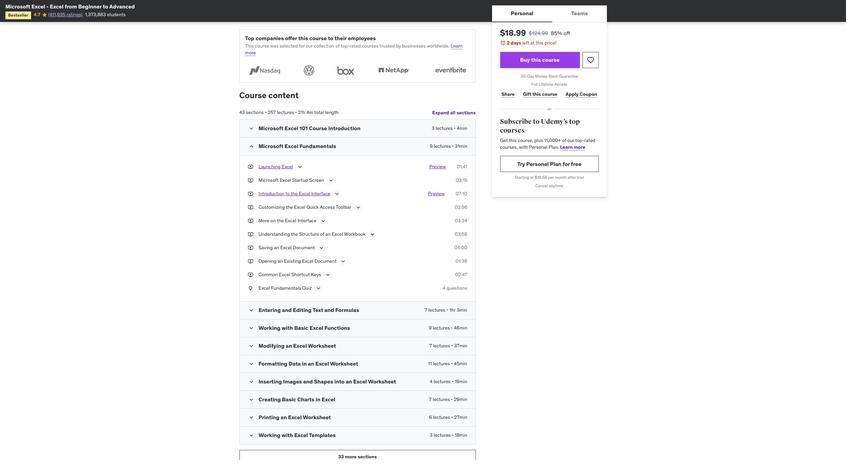 Task type: locate. For each thing, give the bounding box(es) containing it.
• for formatting data in an excel worksheet
[[451, 361, 453, 367]]

more up free
[[574, 144, 586, 150]]

0 vertical spatial document
[[293, 245, 315, 251]]

length
[[325, 110, 339, 116]]

interface down "customizing the excel quick access toolbar" at the left top of page
[[298, 218, 317, 224]]

30-day money-back guarantee full lifetime access
[[521, 74, 578, 87]]

introduction to the excel interface
[[259, 191, 330, 197]]

02:47
[[455, 272, 468, 278]]

0 vertical spatial learn more link
[[245, 43, 463, 56]]

1 horizontal spatial learn more
[[560, 144, 586, 150]]

1 horizontal spatial top-
[[576, 138, 585, 144]]

4 xsmall image from the top
[[248, 204, 253, 211]]

0 vertical spatial with
[[519, 144, 528, 150]]

preview left 07:10
[[428, 191, 445, 197]]

lectures down expand
[[436, 125, 453, 131]]

volkswagen image
[[302, 64, 317, 77]]

1 vertical spatial at
[[530, 175, 534, 180]]

1 vertical spatial 4
[[430, 379, 433, 385]]

0 horizontal spatial learn
[[451, 43, 463, 49]]

show lecture description image right toolbar
[[355, 204, 362, 211]]

0 vertical spatial course
[[239, 90, 267, 101]]

introduction up customizing
[[259, 191, 284, 197]]

3min
[[457, 307, 468, 314]]

0 horizontal spatial of
[[320, 231, 324, 238]]

microsoft excel 101 course introduction
[[259, 125, 361, 132]]

0 horizontal spatial in
[[302, 361, 307, 368]]

price!
[[545, 40, 557, 46]]

more
[[245, 50, 256, 56], [574, 144, 586, 150], [345, 454, 357, 460]]

0 vertical spatial basic
[[294, 325, 309, 332]]

lectures for entering and editing text and formulas
[[429, 307, 446, 314]]

sections
[[246, 110, 264, 116], [457, 110, 476, 116], [358, 454, 377, 460]]

0 vertical spatial for
[[299, 43, 305, 49]]

show lecture description image
[[328, 177, 334, 184], [355, 204, 362, 211], [320, 218, 327, 225], [318, 245, 325, 252], [340, 258, 347, 265]]

businesses
[[402, 43, 426, 49]]

33
[[338, 454, 344, 460]]

this for get
[[509, 138, 517, 144]]

learn more
[[245, 43, 463, 56], [560, 144, 586, 150]]

of inside get this course, plus 11,000+ of our top-rated courses, with personal plan.
[[562, 138, 567, 144]]

with down "course,"
[[519, 144, 528, 150]]

small image left the modifying
[[248, 343, 255, 350]]

access inside '30-day money-back guarantee full lifetime access'
[[555, 82, 568, 87]]

their
[[335, 35, 347, 41]]

lectures for modifying an excel worksheet
[[433, 343, 450, 349]]

courses,
[[500, 144, 518, 150]]

learn more up free
[[560, 144, 586, 150]]

lectures for inserting images and shapes into an excel worksheet
[[434, 379, 451, 385]]

courses inside subscribe to udemy's top courses
[[500, 126, 525, 135]]

apply coupon
[[566, 91, 598, 97]]

small image for creating basic charts in excel
[[248, 397, 255, 404]]

7 lectures • 1hr 3min
[[425, 307, 468, 314]]

learn more for top companies offer this course to their employees
[[245, 43, 463, 56]]

formatting data in an excel worksheet
[[259, 361, 358, 368]]

2 vertical spatial of
[[320, 231, 324, 238]]

show lecture description image for opening an existing excel document
[[340, 258, 347, 265]]

19min
[[455, 379, 468, 385]]

0 horizontal spatial introduction
[[259, 191, 284, 197]]

an right the modifying
[[286, 343, 292, 350]]

interface down screen on the left top of the page
[[311, 191, 330, 197]]

1 small image from the top
[[248, 125, 255, 132]]

2 xsmall image from the top
[[248, 177, 253, 184]]

offer
[[285, 35, 297, 41]]

1 vertical spatial more
[[574, 144, 586, 150]]

7 for and
[[425, 307, 427, 314]]

07:10
[[456, 191, 468, 197]]

microsoft up launching
[[259, 143, 284, 150]]

1 vertical spatial preview
[[428, 191, 445, 197]]

an
[[326, 231, 331, 238], [274, 245, 279, 251], [278, 258, 283, 265], [286, 343, 292, 350], [308, 361, 314, 368], [346, 379, 352, 386], [281, 415, 287, 421]]

small image left 'printing'
[[248, 415, 255, 422]]

launching excel button
[[259, 164, 293, 172]]

xsmall image
[[248, 164, 253, 170], [248, 177, 253, 184], [248, 191, 253, 198], [248, 204, 253, 211], [248, 231, 253, 238], [248, 245, 253, 252], [248, 258, 253, 265], [248, 272, 253, 279], [248, 286, 253, 292]]

1 vertical spatial learn more link
[[560, 144, 586, 150]]

1 vertical spatial of
[[562, 138, 567, 144]]

1 vertical spatial access
[[320, 204, 335, 211]]

companies
[[256, 35, 284, 41]]

fundamentals down the common excel shortcut keys at the bottom of the page
[[271, 286, 301, 292]]

1 horizontal spatial access
[[555, 82, 568, 87]]

01:41
[[457, 164, 468, 170]]

lectures left the "31min"
[[434, 143, 451, 149]]

for down top companies offer this course to their employees
[[299, 43, 305, 49]]

course down lifetime
[[542, 91, 558, 97]]

more for subscribe to udemy's top courses
[[574, 144, 586, 150]]

1 small image from the top
[[248, 307, 255, 314]]

0 horizontal spatial top-
[[341, 43, 350, 49]]

personal up $18.99
[[511, 10, 534, 17]]

7 xsmall image from the top
[[248, 258, 253, 265]]

excel
[[31, 3, 45, 10], [50, 3, 64, 10], [285, 125, 298, 132], [285, 143, 298, 150], [282, 164, 293, 170], [280, 177, 291, 183], [299, 191, 310, 197], [294, 204, 305, 211], [285, 218, 296, 224], [332, 231, 343, 238], [280, 245, 292, 251], [302, 258, 314, 265], [279, 272, 290, 278], [259, 286, 270, 292], [310, 325, 323, 332], [293, 343, 307, 350], [316, 361, 329, 368], [353, 379, 367, 386], [322, 397, 336, 403], [288, 415, 302, 421], [294, 433, 308, 439]]

4 down 11
[[430, 379, 433, 385]]

our inside get this course, plus 11,000+ of our top-rated courses, with personal plan.
[[568, 138, 575, 144]]

plan
[[550, 161, 562, 168]]

•
[[265, 110, 267, 116], [295, 110, 297, 116], [454, 125, 456, 131], [452, 143, 454, 149], [447, 307, 449, 314], [451, 325, 453, 331], [451, 343, 453, 349], [451, 361, 453, 367], [452, 379, 454, 385], [451, 397, 453, 403], [451, 415, 453, 421], [452, 433, 454, 439]]

7 for excel
[[429, 397, 432, 403]]

• left 19min
[[452, 379, 454, 385]]

to down the microsoft excel startup screen
[[286, 191, 290, 197]]

• for microsoft excel 101 course introduction
[[454, 125, 456, 131]]

introduction
[[328, 125, 361, 132], [259, 191, 284, 197]]

1 vertical spatial 3
[[430, 433, 433, 439]]

printing
[[259, 415, 280, 421]]

small image for working with excel templates
[[248, 433, 255, 440]]

learn
[[451, 43, 463, 49], [560, 144, 573, 150]]

1 horizontal spatial sections
[[358, 454, 377, 460]]

show lecture description image right workbook
[[369, 231, 376, 238]]

to inside 'button'
[[286, 191, 290, 197]]

this inside 'button'
[[531, 56, 541, 63]]

free
[[571, 161, 582, 168]]

xsmall image for microsoft excel startup screen
[[248, 177, 253, 184]]

0 vertical spatial personal
[[511, 10, 534, 17]]

course right 101
[[309, 125, 327, 132]]

sections right all
[[457, 110, 476, 116]]

lectures for creating basic charts in excel
[[433, 397, 450, 403]]

2 vertical spatial with
[[282, 433, 293, 439]]

1 horizontal spatial courses
[[500, 126, 525, 135]]

show lecture description image
[[297, 164, 303, 171], [334, 191, 341, 198], [369, 231, 376, 238], [325, 272, 331, 279], [315, 286, 322, 292]]

lectures left 1hr
[[429, 307, 446, 314]]

structure
[[299, 231, 319, 238]]

1 vertical spatial top-
[[576, 138, 585, 144]]

lectures for microsoft excel 101 course introduction
[[436, 125, 453, 131]]

show lecture description image for saving an excel document
[[318, 245, 325, 252]]

4 for 4 lectures • 19min
[[430, 379, 433, 385]]

8 xsmall image from the top
[[248, 272, 253, 279]]

1 vertical spatial introduction
[[259, 191, 284, 197]]

5 xsmall image from the top
[[248, 231, 253, 238]]

9 lectures • 31min
[[430, 143, 468, 149]]

2 working from the top
[[259, 433, 281, 439]]

• for creating basic charts in excel
[[451, 397, 453, 403]]

1 horizontal spatial more
[[345, 454, 357, 460]]

small image for microsoft excel 101 course introduction
[[248, 125, 255, 132]]

of down their
[[336, 43, 340, 49]]

working with excel templates
[[259, 433, 336, 439]]

anytime
[[549, 184, 564, 189]]

tab list
[[492, 5, 607, 22]]

3 down 6
[[430, 433, 433, 439]]

4 small image from the top
[[248, 415, 255, 422]]

learn more link
[[245, 43, 463, 56], [560, 144, 586, 150]]

1 xsmall image from the top
[[248, 164, 253, 170]]

• for microsoft excel fundamentals
[[452, 143, 454, 149]]

85%
[[551, 30, 563, 36]]

this right gift
[[533, 91, 541, 97]]

31min
[[455, 143, 468, 149]]

courses down employees
[[362, 43, 379, 49]]

top- inside get this course, plus 11,000+ of our top-rated courses, with personal plan.
[[576, 138, 585, 144]]

1 vertical spatial learn
[[560, 144, 573, 150]]

3 small image from the top
[[248, 361, 255, 368]]

5 small image from the top
[[248, 397, 255, 404]]

excel right on
[[285, 218, 296, 224]]

xsmall image for excel fundamentals quiz
[[248, 286, 253, 292]]

formatting
[[259, 361, 288, 368]]

with
[[519, 144, 528, 150], [282, 325, 293, 332], [282, 433, 293, 439]]

11 lectures • 45min
[[428, 361, 468, 367]]

more right 33
[[345, 454, 357, 460]]

• left "18min"
[[452, 433, 454, 439]]

-
[[46, 3, 49, 10]]

• left '29min'
[[451, 397, 453, 403]]

small image for inserting images and shapes into an excel worksheet
[[248, 379, 255, 386]]

excel down creating basic charts in excel
[[288, 415, 302, 421]]

small image
[[248, 125, 255, 132], [248, 143, 255, 150], [248, 325, 255, 332], [248, 379, 255, 386], [248, 397, 255, 404], [248, 433, 255, 440]]

1 vertical spatial personal
[[529, 144, 548, 150]]

0 horizontal spatial rated
[[350, 43, 361, 49]]

to left their
[[328, 35, 334, 41]]

0 horizontal spatial learn more
[[245, 43, 463, 56]]

an right data
[[308, 361, 314, 368]]

worksheet
[[308, 343, 336, 350], [330, 361, 358, 368], [368, 379, 396, 386], [303, 415, 331, 421]]

0 vertical spatial 9
[[430, 143, 433, 149]]

excel left workbook
[[332, 231, 343, 238]]

0 vertical spatial courses
[[362, 43, 379, 49]]

0 vertical spatial in
[[302, 361, 307, 368]]

2 vertical spatial 7
[[429, 397, 432, 403]]

2 horizontal spatial more
[[574, 144, 586, 150]]

2 small image from the top
[[248, 143, 255, 150]]

personal inside get this course, plus 11,000+ of our top-rated courses, with personal plan.
[[529, 144, 548, 150]]

45min
[[454, 361, 468, 367]]

0 vertical spatial introduction
[[328, 125, 361, 132]]

1 vertical spatial fundamentals
[[271, 286, 301, 292]]

small image for entering
[[248, 307, 255, 314]]

1 horizontal spatial in
[[316, 397, 321, 403]]

2 horizontal spatial of
[[562, 138, 567, 144]]

gift this course link
[[522, 88, 559, 101]]

preview down 9 lectures • 31min
[[430, 164, 446, 170]]

show lecture description image up toolbar
[[334, 191, 341, 198]]

4 questions
[[443, 286, 468, 292]]

xsmall image for understanding the structure of an excel workbook
[[248, 231, 253, 238]]

rated inside get this course, plus 11,000+ of our top-rated courses, with personal plan.
[[585, 138, 596, 144]]

0 vertical spatial learn more
[[245, 43, 463, 56]]

interface for introduction to the excel interface
[[311, 191, 330, 197]]

top
[[245, 35, 254, 41]]

0 vertical spatial preview
[[430, 164, 446, 170]]

0 vertical spatial access
[[555, 82, 568, 87]]

4 left questions
[[443, 286, 446, 292]]

microsoft excel startup screen
[[259, 177, 324, 183]]

7 up 6
[[429, 397, 432, 403]]

0 vertical spatial top-
[[341, 43, 350, 49]]

0 horizontal spatial our
[[306, 43, 313, 49]]

0 vertical spatial 3
[[432, 125, 435, 131]]

sections inside button
[[358, 454, 377, 460]]

with down printing an excel worksheet
[[282, 433, 293, 439]]

show lecture description image for microsoft excel startup screen
[[328, 177, 334, 184]]

learn more link up free
[[560, 144, 586, 150]]

ratings)
[[66, 12, 82, 18]]

microsoft for microsoft excel 101 course introduction
[[259, 125, 284, 132]]

1 vertical spatial learn more
[[560, 144, 586, 150]]

of right 11,000+
[[562, 138, 567, 144]]

excel up shortcut
[[302, 258, 314, 265]]

0 vertical spatial more
[[245, 50, 256, 56]]

• left 27min
[[451, 415, 453, 421]]

lectures down 7 lectures • 1hr 3min
[[433, 325, 450, 331]]

0 horizontal spatial more
[[245, 50, 256, 56]]

7 up 11
[[430, 343, 432, 349]]

this right offer
[[298, 35, 308, 41]]

1,373,883 students
[[85, 12, 126, 18]]

1 horizontal spatial course
[[309, 125, 327, 132]]

common excel shortcut keys
[[259, 272, 321, 278]]

257
[[268, 110, 276, 116]]

0 vertical spatial 4
[[443, 286, 446, 292]]

sections inside dropdown button
[[457, 110, 476, 116]]

working
[[259, 325, 281, 332], [259, 433, 281, 439]]

images
[[283, 379, 302, 386]]

4 small image from the top
[[248, 379, 255, 386]]

1 vertical spatial interface
[[298, 218, 317, 224]]

small image for modifying
[[248, 343, 255, 350]]

subscribe
[[500, 118, 532, 126]]

lectures left "18min"
[[434, 433, 451, 439]]

6 xsmall image from the top
[[248, 245, 253, 252]]

sections right 33
[[358, 454, 377, 460]]

show lecture description image right the keys
[[325, 272, 331, 279]]

sections for 33 more sections
[[358, 454, 377, 460]]

04:00
[[455, 245, 468, 251]]

0 horizontal spatial for
[[299, 43, 305, 49]]

• for modifying an excel worksheet
[[451, 343, 453, 349]]

an right into
[[346, 379, 352, 386]]

microsoft down 257
[[259, 125, 284, 132]]

1 horizontal spatial learn
[[560, 144, 573, 150]]

toolbar
[[336, 204, 352, 211]]

eventbrite image
[[431, 64, 470, 77]]

1 horizontal spatial 4
[[443, 286, 446, 292]]

excel inside 'button'
[[299, 191, 310, 197]]

1 horizontal spatial rated
[[585, 138, 596, 144]]

• left 4min at the right top
[[454, 125, 456, 131]]

2 small image from the top
[[248, 343, 255, 350]]

show lecture description image down workbook
[[340, 258, 347, 265]]

2 vertical spatial more
[[345, 454, 357, 460]]

• for printing an excel worksheet
[[451, 415, 453, 421]]

to inside subscribe to udemy's top courses
[[533, 118, 540, 126]]

in right charts
[[316, 397, 321, 403]]

personal
[[511, 10, 534, 17], [529, 144, 548, 150], [526, 161, 549, 168]]

1,373,883
[[85, 12, 106, 18]]

in right data
[[302, 361, 307, 368]]

this inside get this course, plus 11,000+ of our top-rated courses, with personal plan.
[[509, 138, 517, 144]]

xsmall image for saving an excel document
[[248, 245, 253, 252]]

lectures down 11 lectures • 45min
[[434, 379, 451, 385]]

learn inside "learn more"
[[451, 43, 463, 49]]

microsoft excel - excel from beginner to advanced
[[5, 3, 135, 10]]

of
[[336, 43, 340, 49], [562, 138, 567, 144], [320, 231, 324, 238]]

show lecture description image down understanding the structure of an excel workbook
[[318, 245, 325, 252]]

courses down subscribe
[[500, 126, 525, 135]]

course up '43'
[[239, 90, 267, 101]]

interface inside 'button'
[[311, 191, 330, 197]]

1 vertical spatial 9
[[429, 325, 432, 331]]

learn for top companies offer this course to their employees
[[451, 43, 463, 49]]

show lecture description image for shortcut
[[325, 272, 331, 279]]

0 horizontal spatial learn more link
[[245, 43, 463, 56]]

this course was selected for our collection of top-rated courses trusted by businesses worldwide.
[[245, 43, 450, 49]]

coupon
[[580, 91, 598, 97]]

days
[[511, 40, 521, 46]]

students
[[107, 12, 126, 18]]

at left $16.58
[[530, 175, 534, 180]]

1 vertical spatial in
[[316, 397, 321, 403]]

1 vertical spatial our
[[568, 138, 575, 144]]

0 vertical spatial of
[[336, 43, 340, 49]]

learn more link down employees
[[245, 43, 463, 56]]

show lecture description image right quiz
[[315, 286, 322, 292]]

box image
[[334, 64, 357, 77]]

tab list containing personal
[[492, 5, 607, 22]]

top-
[[341, 43, 350, 49], [576, 138, 585, 144]]

1 horizontal spatial introduction
[[328, 125, 361, 132]]

lectures for microsoft excel fundamentals
[[434, 143, 451, 149]]

0 vertical spatial interface
[[311, 191, 330, 197]]

0 vertical spatial 7
[[425, 307, 427, 314]]

and left editing
[[282, 307, 292, 314]]

9 xsmall image from the top
[[248, 286, 253, 292]]

1 working from the top
[[259, 325, 281, 332]]

with inside get this course, plus 11,000+ of our top-rated courses, with personal plan.
[[519, 144, 528, 150]]

learn more down employees
[[245, 43, 463, 56]]

the right on
[[277, 218, 284, 224]]

1 horizontal spatial learn more link
[[560, 144, 586, 150]]

4 for 4 questions
[[443, 286, 446, 292]]

excel up excel fundamentals quiz
[[279, 272, 290, 278]]

9
[[430, 143, 433, 149], [429, 325, 432, 331]]

xsmall image
[[248, 218, 253, 225]]

top- down top
[[576, 138, 585, 144]]

back
[[549, 74, 558, 79]]

6 small image from the top
[[248, 433, 255, 440]]

2 horizontal spatial sections
[[457, 110, 476, 116]]

microsoft for microsoft excel startup screen
[[259, 177, 279, 183]]

0 horizontal spatial course
[[239, 90, 267, 101]]

small image left formatting
[[248, 361, 255, 368]]

3 small image from the top
[[248, 325, 255, 332]]

show lecture description image right screen on the left top of the page
[[328, 177, 334, 184]]

expand
[[432, 110, 449, 116]]

introduction inside introduction to the excel interface 'button'
[[259, 191, 284, 197]]

course inside 'button'
[[542, 56, 560, 63]]

courses
[[362, 43, 379, 49], [500, 126, 525, 135]]

netapp image
[[375, 64, 414, 77]]

inserting images and shapes into an excel worksheet
[[259, 379, 396, 386]]

month
[[555, 175, 567, 180]]

the down the microsoft excel startup screen
[[291, 191, 298, 197]]

1 horizontal spatial our
[[568, 138, 575, 144]]

small image for working with basic excel functions
[[248, 325, 255, 332]]

1 vertical spatial with
[[282, 325, 293, 332]]

2 horizontal spatial and
[[325, 307, 334, 314]]

fundamentals down microsoft excel 101 course introduction
[[300, 143, 336, 150]]

lectures
[[277, 110, 294, 116], [436, 125, 453, 131], [434, 143, 451, 149], [429, 307, 446, 314], [433, 325, 450, 331], [433, 343, 450, 349], [433, 361, 450, 367], [434, 379, 451, 385], [433, 397, 450, 403], [433, 415, 450, 421], [434, 433, 451, 439]]

and right the text
[[325, 307, 334, 314]]

from
[[65, 3, 77, 10]]

1 vertical spatial courses
[[500, 126, 525, 135]]

shortcut
[[292, 272, 310, 278]]

learn right worldwide.
[[451, 43, 463, 49]]

1 vertical spatial rated
[[585, 138, 596, 144]]

this right buy
[[531, 56, 541, 63]]

access right quick
[[320, 204, 335, 211]]

learn right the plan.
[[560, 144, 573, 150]]

course down companies
[[255, 43, 269, 49]]

personal down the plus
[[529, 144, 548, 150]]

1 horizontal spatial for
[[563, 161, 570, 168]]

small image
[[248, 307, 255, 314], [248, 343, 255, 350], [248, 361, 255, 368], [248, 415, 255, 422]]

0 horizontal spatial 4
[[430, 379, 433, 385]]

1 vertical spatial working
[[259, 433, 281, 439]]

0 vertical spatial learn
[[451, 43, 463, 49]]

working for working with excel templates
[[259, 433, 281, 439]]

• left 46min
[[451, 325, 453, 331]]

0 vertical spatial working
[[259, 325, 281, 332]]

small image left entering
[[248, 307, 255, 314]]

and right images
[[303, 379, 313, 386]]



Task type: describe. For each thing, give the bounding box(es) containing it.
0 horizontal spatial sections
[[246, 110, 264, 116]]

lectures for working with excel templates
[[434, 433, 451, 439]]

$18.99
[[500, 28, 526, 38]]

launching excel
[[259, 164, 293, 170]]

3 for working with excel templates
[[430, 433, 433, 439]]

show lecture description image for structure
[[369, 231, 376, 238]]

lectures for working with basic excel functions
[[433, 325, 450, 331]]

1 horizontal spatial of
[[336, 43, 340, 49]]

inserting
[[259, 379, 282, 386]]

understanding the structure of an excel workbook
[[259, 231, 366, 238]]

questions
[[447, 286, 468, 292]]

plan.
[[549, 144, 559, 150]]

advanced
[[109, 3, 135, 10]]

get this course, plus 11,000+ of our top-rated courses, with personal plan.
[[500, 138, 596, 150]]

small image for printing
[[248, 415, 255, 422]]

0 horizontal spatial access
[[320, 204, 335, 211]]

excel down inserting images and shapes into an excel worksheet
[[322, 397, 336, 403]]

• for working with basic excel functions
[[451, 325, 453, 331]]

modifying
[[259, 343, 285, 350]]

into
[[335, 379, 345, 386]]

excel fundamentals quiz
[[259, 286, 312, 292]]

on
[[271, 218, 276, 224]]

xsmall image for opening an existing excel document
[[248, 258, 253, 265]]

more for top companies offer this course to their employees
[[245, 50, 256, 56]]

• for working with excel templates
[[452, 433, 454, 439]]

03:58
[[455, 231, 468, 238]]

trial
[[577, 175, 584, 180]]

excel left startup
[[280, 177, 291, 183]]

this
[[245, 43, 254, 49]]

• left 257
[[265, 110, 267, 116]]

modifying an excel worksheet
[[259, 343, 336, 350]]

excel down microsoft excel 101 course introduction
[[285, 143, 298, 150]]

after
[[568, 175, 576, 180]]

preview for 01:41
[[430, 164, 446, 170]]

27min
[[454, 415, 468, 421]]

existing
[[284, 258, 301, 265]]

the inside introduction to the excel interface 'button'
[[291, 191, 298, 197]]

• for entering and editing text and formulas
[[447, 307, 449, 314]]

apply
[[566, 91, 579, 97]]

learn more link for subscribe to udemy's top courses
[[560, 144, 586, 150]]

excel left quick
[[294, 204, 305, 211]]

interface for more on the excel interface
[[298, 218, 317, 224]]

03:15
[[456, 177, 468, 183]]

this for buy
[[531, 56, 541, 63]]

alarm image
[[500, 40, 506, 46]]

33 more sections button
[[239, 451, 476, 461]]

top companies offer this course to their employees
[[245, 35, 376, 41]]

7 lectures • 29min
[[429, 397, 468, 403]]

lectures for printing an excel worksheet
[[433, 415, 450, 421]]

1 vertical spatial basic
[[282, 397, 296, 403]]

personal inside button
[[511, 10, 534, 17]]

an right 'printing'
[[281, 415, 287, 421]]

43 sections • 257 lectures • 21h 4m total length
[[239, 110, 339, 116]]

saving an excel document
[[259, 245, 315, 251]]

keys
[[311, 272, 321, 278]]

• left 21h 4m
[[295, 110, 297, 116]]

expand all sections button
[[432, 106, 476, 120]]

excel down the text
[[310, 325, 323, 332]]

the down introduction to the excel interface 'button'
[[286, 204, 293, 211]]

to up 1,373,883 students
[[103, 3, 108, 10]]

excel right into
[[353, 379, 367, 386]]

7 lectures • 37min
[[430, 343, 468, 349]]

37min
[[454, 343, 468, 349]]

common
[[259, 272, 278, 278]]

udemy's
[[541, 118, 568, 126]]

content
[[269, 90, 299, 101]]

9 for working with basic excel functions
[[429, 325, 432, 331]]

show lecture description image for quiz
[[315, 286, 322, 292]]

share
[[502, 91, 515, 97]]

an right structure
[[326, 231, 331, 238]]

$124.99
[[529, 30, 548, 36]]

46min
[[454, 325, 468, 331]]

1 vertical spatial document
[[315, 258, 337, 265]]

9 for microsoft excel fundamentals
[[430, 143, 433, 149]]

small image for microsoft excel fundamentals
[[248, 143, 255, 150]]

4.7
[[34, 12, 40, 18]]

excel up shapes
[[316, 361, 329, 368]]

excel up existing
[[280, 245, 292, 251]]

more inside button
[[345, 454, 357, 460]]

excel down common
[[259, 286, 270, 292]]

6
[[429, 415, 432, 421]]

creating
[[259, 397, 281, 403]]

1 vertical spatial course
[[309, 125, 327, 132]]

shapes
[[314, 379, 333, 386]]

beginner
[[78, 3, 102, 10]]

excel inside button
[[282, 164, 293, 170]]

6 lectures • 27min
[[429, 415, 468, 421]]

nasdaq image
[[245, 64, 284, 77]]

learn for subscribe to udemy's top courses
[[560, 144, 573, 150]]

small image for formatting
[[248, 361, 255, 368]]

0 vertical spatial rated
[[350, 43, 361, 49]]

0 horizontal spatial and
[[282, 307, 292, 314]]

apply coupon button
[[565, 88, 599, 101]]

microsoft excel fundamentals
[[259, 143, 336, 150]]

xsmall image for customizing the excel quick access toolbar
[[248, 204, 253, 211]]

teams
[[572, 10, 588, 17]]

1 vertical spatial 7
[[430, 343, 432, 349]]

0 vertical spatial at
[[531, 40, 535, 46]]

try personal plan for free
[[518, 161, 582, 168]]

21h 4m
[[298, 110, 313, 116]]

0 horizontal spatial courses
[[362, 43, 379, 49]]

this down $124.99
[[536, 40, 544, 46]]

expand all sections
[[432, 110, 476, 116]]

30-
[[521, 74, 528, 79]]

excel up (411,935
[[50, 3, 64, 10]]

course up collection
[[310, 35, 327, 41]]

0 vertical spatial fundamentals
[[300, 143, 336, 150]]

teams button
[[553, 5, 607, 22]]

33 more sections
[[338, 454, 377, 460]]

show lecture description image for more on the excel interface
[[320, 218, 327, 225]]

an left existing
[[278, 258, 283, 265]]

3 for microsoft excel 101 course introduction
[[432, 125, 435, 131]]

3 lectures • 18min
[[430, 433, 468, 439]]

2 days left at this price!
[[507, 40, 557, 46]]

4min
[[457, 125, 468, 131]]

lectures right 257
[[277, 110, 294, 116]]

2
[[507, 40, 510, 46]]

saving
[[259, 245, 273, 251]]

working for working with basic excel functions
[[259, 325, 281, 332]]

day
[[528, 74, 534, 79]]

0 vertical spatial our
[[306, 43, 313, 49]]

preview for 07:10
[[428, 191, 445, 197]]

left
[[523, 40, 530, 46]]

with for working with excel templates
[[282, 433, 293, 439]]

learn more for subscribe to udemy's top courses
[[560, 144, 586, 150]]

wishlist image
[[587, 56, 595, 64]]

editing
[[293, 307, 312, 314]]

$16.58
[[535, 175, 547, 180]]

gift
[[523, 91, 532, 97]]

excel down printing an excel worksheet
[[294, 433, 308, 439]]

microsoft for microsoft excel - excel from beginner to advanced
[[5, 3, 30, 10]]

microsoft for microsoft excel fundamentals
[[259, 143, 284, 150]]

2 vertical spatial personal
[[526, 161, 549, 168]]

the left structure
[[291, 231, 298, 238]]

quiz
[[302, 286, 312, 292]]

course,
[[518, 138, 533, 144]]

excel down "working with basic excel functions" at the left of page
[[293, 343, 307, 350]]

sections for expand all sections
[[457, 110, 476, 116]]

gift this course
[[523, 91, 558, 97]]

all
[[450, 110, 456, 116]]

collection
[[314, 43, 335, 49]]

launching
[[259, 164, 281, 170]]

learn more link for top companies offer this course to their employees
[[245, 43, 463, 56]]

9 lectures • 46min
[[429, 325, 468, 331]]

3 xsmall image from the top
[[248, 191, 253, 198]]

• for inserting images and shapes into an excel worksheet
[[452, 379, 454, 385]]

lectures for formatting data in an excel worksheet
[[433, 361, 450, 367]]

more
[[259, 218, 269, 224]]

show lecture description image up startup
[[297, 164, 303, 171]]

buy
[[520, 56, 530, 63]]

1 vertical spatial for
[[563, 161, 570, 168]]

templates
[[309, 433, 336, 439]]

trusted
[[380, 43, 395, 49]]

excel left 101
[[285, 125, 298, 132]]

with for working with basic excel functions
[[282, 325, 293, 332]]

printing an excel worksheet
[[259, 415, 331, 421]]

money-
[[535, 74, 549, 79]]

show lecture description image for customizing the excel quick access toolbar
[[355, 204, 362, 211]]

working with basic excel functions
[[259, 325, 350, 332]]

this for gift
[[533, 91, 541, 97]]

at inside starting at $16.58 per month after trial cancel anytime
[[530, 175, 534, 180]]

text
[[313, 307, 323, 314]]

starting at $16.58 per month after trial cancel anytime
[[515, 175, 584, 189]]

excel up 4.7
[[31, 3, 45, 10]]

opening an existing excel document
[[259, 258, 337, 265]]

an right saving
[[274, 245, 279, 251]]

get
[[500, 138, 508, 144]]

1 horizontal spatial and
[[303, 379, 313, 386]]

entering
[[259, 307, 281, 314]]

xsmall image for common excel shortcut keys
[[248, 272, 253, 279]]



Task type: vqa. For each thing, say whether or not it's contained in the screenshot.


